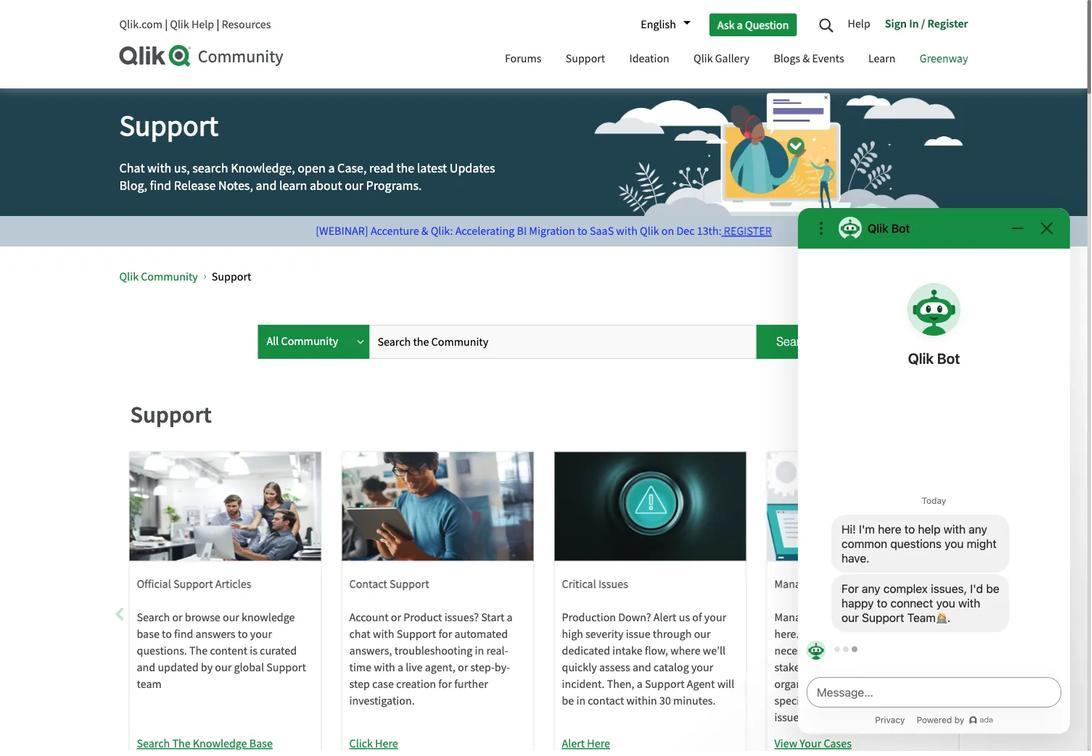 Task type: describe. For each thing, give the bounding box(es) containing it.
your right the of
[[705, 611, 727, 626]]

live
[[406, 661, 423, 676]]

is inside manage your active and prior cases here. this is where you can upload necessary documents, add key stakeholders from your organization, and work with a specialized engineer to address your issues.
[[824, 627, 832, 642]]

necessary
[[775, 644, 823, 659]]

questions.
[[137, 644, 187, 659]]

case,
[[338, 160, 367, 177]]

a inside the chat with us, search knowledge, open a case, read the latest updates blog, find release notes, and learn about our programs.
[[328, 160, 335, 177]]

to up content
[[238, 627, 248, 642]]

where inside manage your active and prior cases here. this is where you can upload necessary documents, add key stakeholders from your organization, and work with a specialized engineer to address your issues.
[[834, 627, 864, 642]]

cases
[[815, 577, 843, 592]]

search the knowledge base
[[137, 737, 273, 752]]

qlik gallery
[[694, 51, 750, 66]]

accenture
[[371, 224, 419, 239]]

updates
[[450, 160, 495, 177]]

qlik community link
[[119, 269, 198, 284]]

qlik.com | qlik help | resources
[[119, 17, 271, 32]]

ideation button
[[619, 38, 681, 81]]

ask a question
[[718, 17, 789, 32]]

support button
[[555, 38, 616, 81]]

30
[[660, 694, 671, 709]]

0 horizontal spatial &
[[421, 224, 429, 239]]

product
[[404, 611, 442, 626]]

support inside production down? alert us of your high severity issue through our dedicated intake flow, where we'll quickly assess and catalog your incident. then, a support agent will be in contact within 30 minutes.
[[645, 678, 685, 692]]

register
[[928, 16, 968, 30]]

search for search or browse our knowledge base to find answers to your questions. the content is curated and updated by our global support team
[[137, 611, 170, 626]]

your up agent
[[692, 661, 714, 676]]

search
[[192, 160, 228, 177]]

qlik.com
[[119, 17, 163, 32]]

click here link
[[349, 736, 534, 752]]

creation
[[396, 678, 436, 692]]

13th:
[[697, 224, 722, 239]]

account
[[349, 611, 389, 626]]

contact
[[588, 694, 624, 709]]

notes,
[[218, 177, 253, 194]]

support inside list
[[212, 269, 251, 284]]

cases inside view your cases link
[[824, 737, 852, 752]]

team
[[137, 678, 162, 692]]

qlik:
[[431, 224, 453, 239]]

sign in / register
[[885, 16, 968, 30]]

manage for manage cases
[[775, 577, 813, 592]]

the
[[189, 644, 208, 659]]

a inside production down? alert us of your high severity issue through our dedicated intake flow, where we'll quickly assess and catalog your incident. then, a support agent will be in contact within 30 minutes.
[[637, 678, 643, 692]]

documents,
[[825, 644, 883, 659]]

further
[[454, 678, 488, 692]]

release
[[174, 177, 216, 194]]

qlik gallery link
[[683, 38, 761, 81]]

agent,
[[425, 661, 456, 676]]

bi
[[517, 224, 527, 239]]

with inside the chat with us, search knowledge, open a case, read the latest updates blog, find release notes, and learn about our programs.
[[147, 160, 171, 177]]

with right saas
[[616, 224, 638, 239]]

account or product issues? start a chat with support for automated answers, troubleshooting in real- time with a live agent, or step-by- step case creation for further investigation.
[[349, 611, 513, 709]]

us
[[679, 611, 690, 626]]

support inside account or product issues? start a chat with support for automated answers, troubleshooting in real- time with a live agent, or step-by- step case creation for further investigation.
[[397, 627, 436, 642]]

1 horizontal spatial help
[[848, 16, 871, 31]]

organization,
[[775, 678, 838, 692]]

time
[[349, 661, 372, 676]]

catalog
[[654, 661, 689, 676]]

stakeholders
[[775, 661, 837, 676]]

find inside the chat with us, search knowledge, open a case, read the latest updates blog, find release notes, and learn about our programs.
[[150, 177, 171, 194]]

with up case
[[374, 661, 395, 676]]

your inside "search or browse our knowledge base to find answers to your questions. the content is curated and updated by our global support team"
[[250, 627, 272, 642]]

& inside 'popup button'
[[803, 51, 810, 66]]

support inside popup button
[[566, 51, 605, 66]]

menu bar containing forums
[[494, 38, 979, 81]]

a inside ask a question link
[[737, 17, 743, 32]]

by
[[201, 661, 213, 676]]

browse
[[185, 611, 220, 626]]

production down? alert us of your high severity issue through our dedicated intake flow, where we'll quickly assess and catalog your incident. then, a support agent will be in contact within 30 minutes.
[[562, 611, 735, 709]]

issues?
[[445, 611, 479, 626]]

with up answers,
[[373, 627, 394, 642]]

contact
[[349, 577, 387, 592]]

prior
[[891, 611, 915, 626]]

learn
[[869, 51, 896, 66]]

is inside "search or browse our knowledge base to find answers to your questions. the content is curated and updated by our global support team"
[[250, 644, 258, 659]]

base
[[249, 737, 273, 752]]

1 vertical spatial alert
[[562, 737, 585, 752]]

search for search
[[777, 335, 813, 349]]

read
[[369, 160, 394, 177]]

latest
[[417, 160, 447, 177]]

the inside the chat with us, search knowledge, open a case, read the latest updates blog, find release notes, and learn about our programs.
[[396, 160, 414, 177]]

accelerating
[[455, 224, 515, 239]]

blog,
[[119, 177, 147, 194]]

qlik.com link
[[119, 17, 163, 32]]

search or browse our knowledge base to find answers to your questions. the content is curated and updated by our global support team
[[137, 611, 306, 692]]

blogs & events button
[[763, 38, 855, 81]]

and inside production down? alert us of your high severity issue through our dedicated intake flow, where we'll quickly assess and catalog your incident. then, a support agent will be in contact within 30 minutes.
[[633, 661, 651, 676]]

intake
[[613, 644, 643, 659]]

a inside manage your active and prior cases here. this is where you can upload necessary documents, add key stakeholders from your organization, and work with a specialized engineer to address your issues.
[[912, 678, 918, 692]]

dec
[[677, 224, 695, 239]]

to inside manage your active and prior cases here. this is where you can upload necessary documents, add key stakeholders from your organization, and work with a specialized engineer to address your issues.
[[876, 694, 886, 709]]

[webinar]  accenture & qlik:  accelerating bi migration to saas with qlik on dec 13th: register
[[316, 224, 772, 239]]

production
[[562, 611, 616, 626]]

your up the this
[[815, 611, 837, 626]]

[webinar]
[[316, 224, 368, 239]]

chat
[[349, 627, 371, 642]]

about
[[310, 177, 342, 194]]

issue
[[626, 627, 651, 642]]

your right view
[[800, 737, 822, 752]]

english button
[[634, 12, 691, 37]]

Search content within Community Board text field
[[373, 325, 753, 359]]

in inside production down? alert us of your high severity issue through our dedicated intake flow, where we'll quickly assess and catalog your incident. then, a support agent will be in contact within 30 minutes.
[[577, 694, 586, 709]]



Task type: locate. For each thing, give the bounding box(es) containing it.
1 | from the left
[[165, 17, 168, 32]]

2 manage from the top
[[775, 611, 813, 626]]

your down knowledge
[[250, 627, 272, 642]]

the left knowledge
[[172, 737, 191, 752]]

blogs & events
[[774, 51, 845, 66]]

the up programs.
[[396, 160, 414, 177]]

1 vertical spatial is
[[250, 644, 258, 659]]

here down "contact"
[[587, 737, 610, 752]]

qlik inside list
[[119, 269, 139, 284]]

2 here from the left
[[587, 737, 610, 752]]

real-
[[487, 644, 508, 659]]

0 vertical spatial is
[[824, 627, 832, 642]]

manage for manage your active and prior cases here. this is where you can upload necessary documents, add key stakeholders from your organization, and work with a specialized engineer to address your issues.
[[775, 611, 813, 626]]

manage your active and prior cases here. this is where you can upload necessary documents, add key stakeholders from your organization, and work with a specialized engineer to address your issues.
[[775, 611, 951, 726]]

0 vertical spatial &
[[803, 51, 810, 66]]

dedicated
[[562, 644, 610, 659]]

0 vertical spatial for
[[439, 627, 452, 642]]

answers,
[[349, 644, 392, 659]]

0 vertical spatial the
[[396, 160, 414, 177]]

0 vertical spatial find
[[150, 177, 171, 194]]

and up you
[[870, 611, 889, 626]]

1 horizontal spatial find
[[174, 627, 193, 642]]

down?
[[618, 611, 651, 626]]

minutes.
[[673, 694, 716, 709]]

0 horizontal spatial here
[[375, 737, 398, 752]]

qlik image
[[119, 45, 192, 67]]

alert down be
[[562, 737, 585, 752]]

step
[[349, 678, 370, 692]]

1 vertical spatial where
[[671, 644, 701, 659]]

here for click here
[[375, 737, 398, 752]]

knowledge,
[[231, 160, 295, 177]]

search for search the knowledge base
[[137, 737, 170, 752]]

is up the global
[[250, 644, 258, 659]]

cases
[[917, 611, 944, 626], [824, 737, 852, 752]]

and up the team
[[137, 661, 155, 676]]

0 vertical spatial search
[[777, 335, 813, 349]]

2 for from the top
[[438, 678, 452, 692]]

start
[[481, 611, 505, 626]]

a up about
[[328, 160, 335, 177]]

list containing qlik community
[[119, 258, 929, 296]]

register
[[724, 224, 772, 239]]

find inside "search or browse our knowledge base to find answers to your questions. the content is curated and updated by our global support team"
[[174, 627, 193, 642]]

manage left cases
[[775, 577, 813, 592]]

alert up "through"
[[654, 611, 677, 626]]

a right 'ask'
[[737, 17, 743, 32]]

for up troubleshooting
[[439, 627, 452, 642]]

work
[[862, 678, 886, 692]]

1 horizontal spatial is
[[824, 627, 832, 642]]

assess
[[599, 661, 630, 676]]

1 manage from the top
[[775, 577, 813, 592]]

forums
[[505, 51, 542, 66]]

forums button
[[494, 38, 553, 81]]

answers
[[196, 627, 236, 642]]

search button
[[757, 325, 833, 359]]

help left sign on the right
[[848, 16, 871, 31]]

our down the of
[[694, 627, 711, 642]]

be
[[562, 694, 574, 709]]

community link
[[119, 45, 480, 67]]

ask
[[718, 17, 735, 32]]

and down from
[[841, 678, 859, 692]]

then,
[[607, 678, 635, 692]]

our inside production down? alert us of your high severity issue through our dedicated intake flow, where we'll quickly assess and catalog your incident. then, a support agent will be in contact within 30 minutes.
[[694, 627, 711, 642]]

and down intake
[[633, 661, 651, 676]]

0 horizontal spatial find
[[150, 177, 171, 194]]

1 vertical spatial manage
[[775, 611, 813, 626]]

0 horizontal spatial cases
[[824, 737, 852, 752]]

saas
[[590, 224, 614, 239]]

1 vertical spatial the
[[172, 737, 191, 752]]

0 vertical spatial in
[[475, 644, 484, 659]]

high
[[562, 627, 583, 642]]

the inside "search the knowledge base" link
[[172, 737, 191, 752]]

manage
[[775, 577, 813, 592], [775, 611, 813, 626]]

2 | from the left
[[217, 17, 219, 32]]

open
[[298, 160, 326, 177]]

search inside "search or browse our knowledge base to find answers to your questions. the content is curated and updated by our global support team"
[[137, 611, 170, 626]]

where inside production down? alert us of your high severity issue through our dedicated intake flow, where we'll quickly assess and catalog your incident. then, a support agent will be in contact within 30 minutes.
[[671, 644, 701, 659]]

1 vertical spatial for
[[438, 678, 452, 692]]

a up within
[[637, 678, 643, 692]]

knowledge
[[193, 737, 247, 752]]

manage inside manage your active and prior cases here. this is where you can upload necessary documents, add key stakeholders from your organization, and work with a specialized engineer to address your issues.
[[775, 611, 813, 626]]

0 vertical spatial community
[[198, 45, 283, 67]]

0 vertical spatial alert
[[654, 611, 677, 626]]

here for alert here
[[587, 737, 610, 752]]

question
[[745, 17, 789, 32]]

0 horizontal spatial the
[[172, 737, 191, 752]]

our right by
[[215, 661, 232, 676]]

or inside "search or browse our knowledge base to find answers to your questions. the content is curated and updated by our global support team"
[[172, 611, 183, 626]]

here.
[[775, 627, 799, 642]]

1 horizontal spatial or
[[391, 611, 401, 626]]

with up the address
[[888, 678, 910, 692]]

us,
[[174, 160, 190, 177]]

from
[[839, 661, 862, 676]]

& left "qlik:"
[[421, 224, 429, 239]]

0 horizontal spatial or
[[172, 611, 183, 626]]

address
[[888, 694, 926, 709]]

step-
[[471, 661, 495, 676]]

community
[[198, 45, 283, 67], [141, 269, 198, 284]]

official
[[137, 577, 171, 592]]

or left product
[[391, 611, 401, 626]]

| right qlik.com
[[165, 17, 168, 32]]

here right "click" at the left of page
[[375, 737, 398, 752]]

1 horizontal spatial where
[[834, 627, 864, 642]]

critical
[[562, 577, 596, 592]]

greenway
[[920, 51, 968, 66]]

key
[[906, 644, 923, 659]]

1 horizontal spatial |
[[217, 17, 219, 32]]

a right start
[[507, 611, 513, 626]]

our up answers
[[223, 611, 239, 626]]

find right blog,
[[150, 177, 171, 194]]

or up "further" in the left of the page
[[458, 661, 468, 676]]

manage up here.
[[775, 611, 813, 626]]

in inside account or product issues? start a chat with support for automated answers, troubleshooting in real- time with a live agent, or step-by- step case creation for further investigation.
[[475, 644, 484, 659]]

is right the this
[[824, 627, 832, 642]]

0 horizontal spatial where
[[671, 644, 701, 659]]

with
[[147, 160, 171, 177], [616, 224, 638, 239], [373, 627, 394, 642], [374, 661, 395, 676], [888, 678, 910, 692]]

learn
[[279, 177, 307, 194]]

for down agent,
[[438, 678, 452, 692]]

alert inside production down? alert us of your high severity issue through our dedicated intake flow, where we'll quickly assess and catalog your incident. then, a support agent will be in contact within 30 minutes.
[[654, 611, 677, 626]]

base
[[137, 627, 160, 642]]

official support articles
[[137, 577, 251, 592]]

1 vertical spatial &
[[421, 224, 429, 239]]

find up the
[[174, 627, 193, 642]]

help left resources
[[192, 17, 214, 32]]

2 vertical spatial search
[[137, 737, 170, 752]]

a
[[737, 17, 743, 32], [328, 160, 335, 177], [507, 611, 513, 626], [398, 661, 403, 676], [637, 678, 643, 692], [912, 678, 918, 692]]

blogs
[[774, 51, 801, 66]]

critical issues
[[562, 577, 628, 592]]

0 horizontal spatial |
[[165, 17, 168, 32]]

where down active
[[834, 627, 864, 642]]

specialized
[[775, 694, 829, 709]]

a up the address
[[912, 678, 918, 692]]

here inside alert here link
[[587, 737, 610, 752]]

community inside list
[[141, 269, 198, 284]]

qlik help link
[[170, 17, 214, 32]]

greenway link
[[909, 38, 979, 81]]

1 horizontal spatial &
[[803, 51, 810, 66]]

2 horizontal spatial or
[[458, 661, 468, 676]]

gallery
[[715, 51, 750, 66]]

support inside "search or browse our knowledge base to find answers to your questions. the content is curated and updated by our global support team"
[[266, 661, 306, 676]]

investigation.
[[349, 694, 415, 709]]

to left saas
[[578, 224, 588, 239]]

and inside "search or browse our knowledge base to find answers to your questions. the content is curated and updated by our global support team"
[[137, 661, 155, 676]]

cases down engineer
[[824, 737, 852, 752]]

0 vertical spatial where
[[834, 627, 864, 642]]

| right qlik help link
[[217, 17, 219, 32]]

global
[[234, 661, 264, 676]]

automated
[[455, 627, 508, 642]]

menu bar
[[494, 38, 979, 81]]

in
[[909, 16, 919, 30]]

1 vertical spatial community
[[141, 269, 198, 284]]

cases inside manage your active and prior cases here. this is where you can upload necessary documents, add key stakeholders from your organization, and work with a specialized engineer to address your issues.
[[917, 611, 944, 626]]

0 horizontal spatial help
[[192, 17, 214, 32]]

in
[[475, 644, 484, 659], [577, 694, 586, 709]]

or left browse
[[172, 611, 183, 626]]

cases up upload
[[917, 611, 944, 626]]

0 horizontal spatial in
[[475, 644, 484, 659]]

on
[[662, 224, 674, 239]]

with left "us,"
[[147, 160, 171, 177]]

list
[[119, 258, 929, 296]]

resources
[[222, 17, 271, 32]]

1 horizontal spatial cases
[[917, 611, 944, 626]]

1 horizontal spatial alert
[[654, 611, 677, 626]]

in down automated
[[475, 644, 484, 659]]

search the knowledge base link
[[137, 736, 321, 752]]

our inside the chat with us, search knowledge, open a case, read the latest updates blog, find release notes, and learn about our programs.
[[345, 177, 364, 194]]

will
[[717, 678, 735, 692]]

issues
[[599, 577, 628, 592]]

and
[[256, 177, 277, 194], [870, 611, 889, 626], [137, 661, 155, 676], [633, 661, 651, 676], [841, 678, 859, 692]]

our down case, at the left top
[[345, 177, 364, 194]]

to down work
[[876, 694, 886, 709]]

0 horizontal spatial alert
[[562, 737, 585, 752]]

alert here
[[562, 737, 610, 752]]

& right blogs
[[803, 51, 810, 66]]

1 vertical spatial find
[[174, 627, 193, 642]]

register link
[[722, 224, 772, 239]]

1 for from the top
[[439, 627, 452, 642]]

where down "through"
[[671, 644, 701, 659]]

1 vertical spatial in
[[577, 694, 586, 709]]

with inside manage your active and prior cases here. this is where you can upload necessary documents, add key stakeholders from your organization, and work with a specialized engineer to address your issues.
[[888, 678, 910, 692]]

search inside button
[[777, 335, 813, 349]]

1 horizontal spatial here
[[587, 737, 610, 752]]

find
[[150, 177, 171, 194], [174, 627, 193, 642]]

contact support
[[349, 577, 429, 592]]

qlik inside menu bar
[[694, 51, 713, 66]]

a left live
[[398, 661, 403, 676]]

&
[[803, 51, 810, 66], [421, 224, 429, 239]]

help
[[848, 16, 871, 31], [192, 17, 214, 32]]

1 vertical spatial cases
[[824, 737, 852, 752]]

1 vertical spatial search
[[137, 611, 170, 626]]

0 vertical spatial manage
[[775, 577, 813, 592]]

in right be
[[577, 694, 586, 709]]

issues.
[[775, 711, 807, 726]]

1 horizontal spatial the
[[396, 160, 414, 177]]

1 here from the left
[[375, 737, 398, 752]]

or
[[172, 611, 183, 626], [391, 611, 401, 626], [458, 661, 468, 676]]

and inside the chat with us, search knowledge, open a case, read the latest updates blog, find release notes, and learn about our programs.
[[256, 177, 277, 194]]

here inside the click here link
[[375, 737, 398, 752]]

your right the address
[[929, 694, 951, 709]]

view your cases
[[775, 737, 852, 752]]

quickly
[[562, 661, 597, 676]]

and down knowledge,
[[256, 177, 277, 194]]

ideation
[[629, 51, 670, 66]]

or for with
[[391, 611, 401, 626]]

updated
[[158, 661, 199, 676]]

your up work
[[865, 661, 887, 676]]

our
[[345, 177, 364, 194], [223, 611, 239, 626], [694, 627, 711, 642], [215, 661, 232, 676]]

0 horizontal spatial is
[[250, 644, 258, 659]]

0 vertical spatial cases
[[917, 611, 944, 626]]

1 horizontal spatial in
[[577, 694, 586, 709]]

click
[[349, 737, 373, 752]]

events
[[812, 51, 845, 66]]

flow,
[[645, 644, 668, 659]]

or for find
[[172, 611, 183, 626]]

to up questions.
[[162, 627, 172, 642]]

knowledge
[[242, 611, 295, 626]]



Task type: vqa. For each thing, say whether or not it's contained in the screenshot.
the Key-
no



